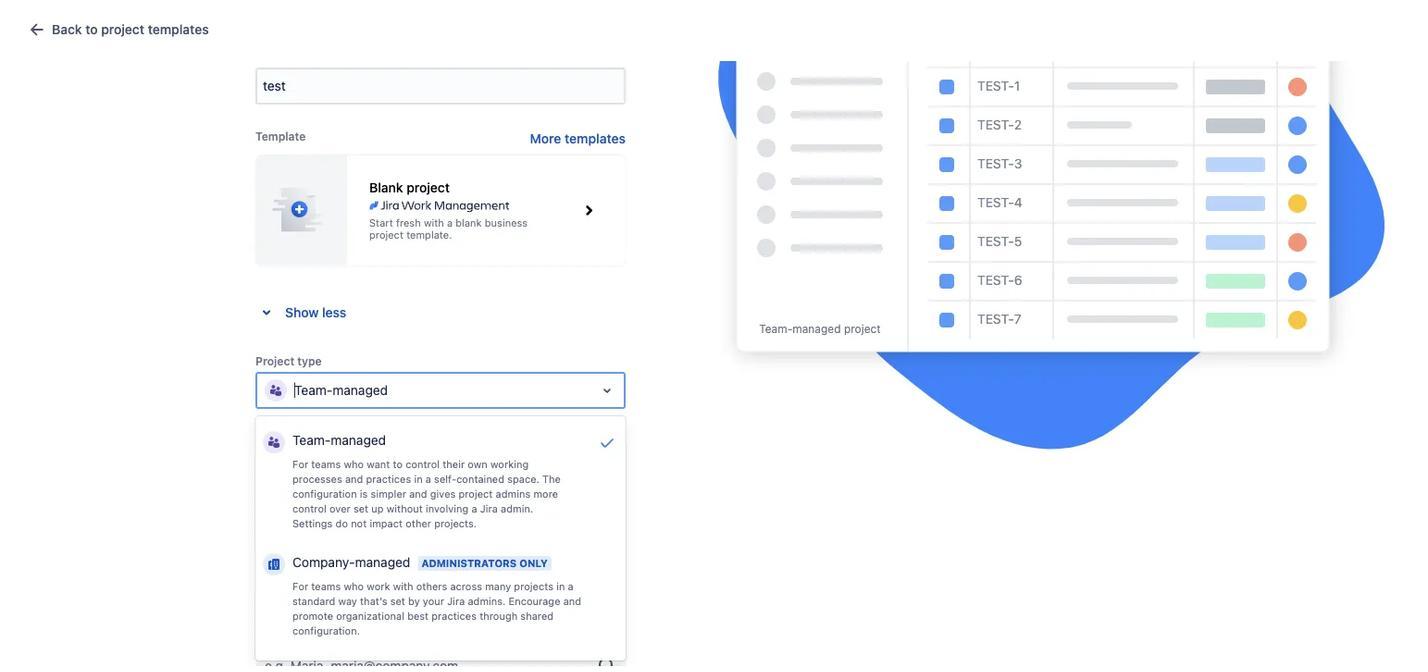 Task type: vqa. For each thing, say whether or not it's contained in the screenshot.
TEST-
yes



Task type: locate. For each thing, give the bounding box(es) containing it.
0 vertical spatial set
[[354, 503, 369, 515]]

with inside create a new business project to manage tasks, monitor details, and measure performance with your team.
[[723, 406, 748, 422]]

create inside create a new business project to manage tasks, monitor details, and measure performance with your team.
[[498, 388, 538, 403]]

4 test- from the top
[[978, 195, 1015, 211]]

administer
[[256, 455, 314, 469]]

jira software image
[[48, 14, 172, 37], [48, 14, 172, 37]]

and right details,
[[883, 388, 906, 403]]

test- for test-5
[[978, 234, 1015, 250]]

processes
[[293, 474, 342, 486]]

Search field
[[1052, 11, 1237, 40]]

a right many
[[568, 581, 574, 593]]

1 horizontal spatial practices
[[432, 611, 477, 623]]

0 horizontal spatial practices
[[366, 474, 411, 486]]

0 vertical spatial who
[[344, 459, 364, 471]]

0 vertical spatial projects
[[786, 349, 853, 371]]

for for company-managed
[[293, 581, 308, 593]]

in inside for teams who want to control their own working processes and practices in a self-contained space. the configuration is simpler and gives project admins more control over set up without involving a jira admin. settings do not impact other projects.
[[414, 474, 423, 486]]

3 test- from the top
[[978, 156, 1015, 172]]

with up by
[[393, 581, 413, 593]]

2 vertical spatial business
[[580, 388, 633, 403]]

0 vertical spatial for
[[293, 459, 308, 471]]

teams
[[311, 459, 341, 471], [311, 581, 341, 593]]

to up performance
[[682, 388, 694, 403]]

0 vertical spatial practices
[[366, 474, 411, 486]]

set inside for teams who work with others across many projects in a standard way that's set by your jira admins. encourage and promote organizational best practices through shared configuration.
[[390, 596, 405, 608]]

0 vertical spatial jira
[[274, 137, 293, 150]]

a left self-
[[426, 474, 431, 486]]

with right fresh at the top left of the page
[[424, 218, 444, 230]]

for inside for teams who want to control their own working processes and practices in a self-contained space. the configuration is simpler and gives project admins more control over set up without involving a jira admin. settings do not impact other projects.
[[293, 459, 308, 471]]

a inside for teams who work with others across many projects in a standard way that's set by your jira admins. encourage and promote organizational best practices through shared configuration.
[[568, 581, 574, 593]]

administrators
[[422, 558, 517, 570]]

test- up test-2
[[978, 79, 1015, 94]]

2 horizontal spatial jira
[[480, 503, 498, 515]]

2 test- from the top
[[978, 118, 1015, 133]]

Try a team name, project goal, milestone... field
[[257, 70, 624, 103]]

team-
[[759, 323, 793, 336], [294, 383, 333, 398], [293, 433, 331, 448]]

1 vertical spatial projects
[[514, 581, 554, 593]]

your
[[752, 406, 778, 422], [439, 455, 464, 469], [423, 596, 444, 608]]

1 vertical spatial jira
[[480, 503, 498, 515]]

organizational
[[336, 611, 405, 623]]

1 vertical spatial who
[[344, 581, 364, 593]]

projects.
[[434, 518, 477, 530]]

2 vertical spatial jira
[[447, 596, 465, 608]]

projects up monitor
[[786, 349, 853, 371]]

0 horizontal spatial templates
[[148, 22, 209, 37]]

not
[[351, 518, 367, 530]]

impact
[[370, 518, 403, 530]]

1 horizontal spatial set
[[390, 596, 405, 608]]

change template image
[[574, 196, 604, 226]]

1 vertical spatial teams
[[311, 581, 341, 593]]

2 vertical spatial team-
[[293, 433, 331, 448]]

who for team-
[[344, 459, 364, 471]]

other
[[406, 518, 431, 530]]

test- up test-5
[[978, 195, 1015, 211]]

managed right project type 'text box' on the left of the page
[[333, 383, 388, 398]]

who inside for teams who want to control their own working processes and practices in a self-contained space. the configuration is simpler and gives project admins more control over set up without involving a jira admin. settings do not impact other projects.
[[344, 459, 364, 471]]

0 horizontal spatial business
[[485, 218, 528, 230]]

a left new
[[541, 388, 548, 403]]

practices down across
[[432, 611, 477, 623]]

a
[[447, 218, 453, 230], [541, 388, 548, 403], [426, 474, 431, 486], [472, 503, 477, 515], [568, 581, 574, 593]]

teams for company-
[[311, 581, 341, 593]]

test-7 team-managed project
[[759, 312, 1022, 336]]

managed inside test-7 team-managed project
[[793, 323, 841, 336]]

2
[[1015, 118, 1022, 133]]

this inside anyone with access to giuliaaaa can access and administer this project.
[[318, 455, 338, 469]]

with up project.
[[343, 434, 367, 448]]

test-3
[[978, 156, 1023, 172]]

1 vertical spatial set
[[390, 596, 405, 608]]

2 vertical spatial your
[[423, 596, 444, 608]]

1 vertical spatial your
[[439, 455, 464, 469]]

project inside to customize project permissions.
[[570, 455, 609, 469]]

practices up simpler on the left
[[366, 474, 411, 486]]

team-managed up project.
[[293, 433, 386, 448]]

in up encourage
[[557, 581, 565, 593]]

7
[[1015, 312, 1022, 327]]

6 test- from the top
[[978, 273, 1015, 288]]

test-2
[[978, 118, 1022, 133]]

practices inside for teams who work with others across many projects in a standard way that's set by your jira admins. encourage and promote organizational best practices through shared configuration.
[[432, 611, 477, 623]]

any
[[676, 349, 705, 371]]

1
[[1015, 79, 1020, 94]]

access up customize
[[503, 434, 542, 448]]

Name, email or group text field
[[462, 658, 584, 668]]

1 vertical spatial create
[[498, 388, 538, 403]]

jira down across
[[447, 596, 465, 608]]

business up 'tasks,' at bottom
[[709, 349, 782, 371]]

teams inside for teams who want to control their own working processes and practices in a self-contained space. the configuration is simpler and gives project admins more control over set up without involving a jira admin. settings do not impact other projects.
[[311, 459, 341, 471]]

0 horizontal spatial this
[[318, 455, 338, 469]]

a inside create a new business project to manage tasks, monitor details, and measure performance with your team.
[[541, 388, 548, 403]]

many
[[485, 581, 511, 593]]

the
[[543, 474, 561, 486]]

1 vertical spatial for
[[293, 581, 308, 593]]

to
[[85, 22, 98, 37], [682, 388, 694, 403], [413, 434, 424, 448], [495, 455, 506, 469], [393, 459, 403, 471], [329, 603, 340, 616]]

over
[[330, 503, 351, 515]]

a up projects.
[[472, 503, 477, 515]]

with inside for teams who work with others across many projects in a standard way that's set by your jira admins. encourage and promote organizational best practices through shared configuration.
[[393, 581, 413, 593]]

teams up the standard
[[311, 581, 341, 593]]

0 vertical spatial in
[[414, 474, 423, 486]]

set left by
[[390, 596, 405, 608]]

create a new business project to manage tasks, monitor details, and measure performance with your team.
[[498, 388, 906, 422]]

monitor
[[787, 388, 833, 403]]

business right the blank
[[485, 218, 528, 230]]

team- up administer
[[293, 433, 331, 448]]

business inside the start fresh with a blank business project template.
[[485, 218, 528, 230]]

work
[[367, 581, 390, 593]]

6
[[1015, 273, 1023, 288]]

1 horizontal spatial control
[[406, 459, 440, 471]]

practices inside for teams who want to control their own working processes and practices in a self-contained space. the configuration is simpler and gives project admins more control over set up without involving a jira admin. settings do not impact other projects.
[[366, 474, 411, 486]]

or
[[326, 631, 337, 644]]

in
[[414, 474, 423, 486], [557, 581, 565, 593]]

0 horizontal spatial in
[[414, 474, 423, 486]]

create
[[1268, 81, 1309, 96], [498, 388, 538, 403]]

2 teams from the top
[[311, 581, 341, 593]]

0 horizontal spatial projects
[[514, 581, 554, 593]]

don't
[[586, 349, 628, 371]]

encourage
[[509, 596, 561, 608]]

anyone
[[298, 434, 340, 448]]

across
[[450, 581, 482, 593]]

2 who from the top
[[344, 581, 364, 593]]

start fresh with a blank business project template.
[[369, 218, 528, 242]]

create for create project
[[1268, 81, 1309, 96]]

upgrade
[[388, 455, 436, 469]]

this up group
[[343, 603, 363, 616]]

2 horizontal spatial business
[[709, 349, 782, 371]]

1 access from the left
[[370, 434, 409, 448]]

1 vertical spatial this
[[343, 603, 363, 616]]

group
[[340, 631, 372, 644]]

team- up 'tasks,' at bottom
[[759, 323, 793, 336]]

to right back
[[85, 22, 98, 37]]

1 for from the top
[[293, 459, 308, 471]]

access up want
[[370, 434, 409, 448]]

5 test- from the top
[[978, 234, 1015, 250]]

more templates
[[530, 131, 626, 146]]

business inside create a new business project to manage tasks, monitor details, and measure performance with your team.
[[580, 388, 633, 403]]

and up without
[[409, 489, 427, 501]]

jira left work
[[274, 137, 293, 150]]

2 for from the top
[[293, 581, 308, 593]]

project
[[256, 355, 295, 368]]

to right want
[[393, 459, 403, 471]]

more
[[530, 131, 561, 146]]

a left the blank
[[447, 218, 453, 230]]

team-managed down "type"
[[294, 383, 388, 398]]

access
[[370, 434, 409, 448], [503, 434, 542, 448]]

you don't have any business projects
[[551, 349, 853, 371]]

projects
[[786, 349, 853, 371], [514, 581, 554, 593]]

way
[[338, 596, 357, 608]]

jira work management image
[[369, 199, 510, 214], [369, 199, 510, 214]]

0 horizontal spatial create
[[498, 388, 538, 403]]

0 horizontal spatial access
[[370, 434, 409, 448]]

without
[[387, 503, 423, 515]]

for inside for teams who work with others across many projects in a standard way that's set by your jira admins. encourage and promote organizational best practices through shared configuration.
[[293, 581, 308, 593]]

set up not
[[354, 503, 369, 515]]

teams up processes
[[311, 459, 341, 471]]

and up customize
[[546, 434, 566, 448]]

less
[[322, 305, 347, 320]]

templates
[[148, 22, 209, 37], [565, 131, 626, 146]]

test-5
[[978, 234, 1022, 250]]

0 vertical spatial business
[[485, 218, 528, 230]]

your down others at the left of the page
[[423, 596, 444, 608]]

set inside for teams who want to control their own working processes and practices in a self-contained space. the configuration is simpler and gives project admins more control over set up without involving a jira admin. settings do not impact other projects.
[[354, 503, 369, 515]]

test- down test-2
[[978, 156, 1015, 172]]

0 vertical spatial team-
[[759, 323, 793, 336]]

0 vertical spatial teams
[[311, 459, 341, 471]]

1 vertical spatial practices
[[432, 611, 477, 623]]

project type
[[256, 355, 322, 368]]

test- down test-1
[[978, 118, 1015, 133]]

None field
[[257, 542, 413, 575]]

project inside back to project templates button
[[101, 22, 144, 37]]

banner
[[0, 0, 1404, 52]]

configuration
[[293, 489, 357, 501]]

team- down "type"
[[294, 383, 333, 398]]

to inside anyone with access to giuliaaaa can access and administer this project.
[[413, 434, 424, 448]]

1 vertical spatial in
[[557, 581, 565, 593]]

and right encourage
[[563, 596, 581, 608]]

a inside the start fresh with a blank business project template.
[[447, 218, 453, 230]]

can
[[480, 434, 500, 448]]

for up the standard
[[293, 581, 308, 593]]

0 vertical spatial your
[[752, 406, 778, 422]]

who inside for teams who work with others across many projects in a standard way that's set by your jira admins. encourage and promote organizational best practices through shared configuration.
[[344, 581, 364, 593]]

1 teams from the top
[[311, 459, 341, 471]]

who
[[344, 459, 364, 471], [344, 581, 364, 593]]

1 horizontal spatial create
[[1268, 81, 1309, 96]]

to right 'plan'
[[495, 455, 506, 469]]

that's
[[360, 596, 387, 608]]

primary element
[[11, 0, 1052, 51]]

illustration showing preview of jira project interface after the project creation is done image
[[718, 0, 1385, 450]]

in down upgrade
[[414, 474, 423, 486]]

test- down test-5
[[978, 273, 1015, 288]]

1 vertical spatial templates
[[565, 131, 626, 146]]

create project button
[[1257, 74, 1367, 104]]

project
[[101, 22, 144, 37], [1312, 81, 1355, 96], [407, 180, 450, 195], [369, 230, 404, 242], [844, 323, 881, 336], [636, 388, 678, 403], [570, 455, 609, 469], [459, 489, 493, 501], [366, 603, 405, 616]]

project inside the start fresh with a blank business project template.
[[369, 230, 404, 242]]

Project type text field
[[294, 382, 298, 400]]

to up configuration.
[[329, 603, 340, 616]]

who up "way"
[[344, 581, 364, 593]]

1 who from the top
[[344, 459, 364, 471]]

0 vertical spatial create
[[1268, 81, 1309, 96]]

who left want
[[344, 459, 364, 471]]

jira left admin.
[[480, 503, 498, 515]]

for up permissions. at the left of the page
[[293, 459, 308, 471]]

more
[[534, 489, 558, 501]]

test- inside test-7 team-managed project
[[978, 312, 1015, 327]]

0 horizontal spatial control
[[293, 503, 327, 515]]

this up processes
[[318, 455, 338, 469]]

blank
[[456, 218, 482, 230]]

managed up monitor
[[793, 323, 841, 336]]

projects up encourage
[[514, 581, 554, 593]]

simpler
[[371, 489, 406, 501]]

working
[[491, 459, 529, 471]]

1 horizontal spatial in
[[557, 581, 565, 593]]

teams for team-
[[311, 459, 341, 471]]

1 test- from the top
[[978, 79, 1015, 94]]

jira inside for teams who want to control their own working processes and practices in a self-contained space. the configuration is simpler and gives project admins more control over set up without involving a jira admin. settings do not impact other projects.
[[480, 503, 498, 515]]

test- for test-4
[[978, 195, 1015, 211]]

configuration.
[[293, 626, 360, 638]]

through
[[480, 611, 518, 623]]

your down 'tasks,' at bottom
[[752, 406, 778, 422]]

create inside button
[[1268, 81, 1309, 96]]

access
[[256, 435, 295, 448]]

for teams who want to control their own working processes and practices in a self-contained space. the configuration is simpler and gives project admins more control over set up without involving a jira admin. settings do not impact other projects.
[[293, 459, 561, 530]]

test- up test-6
[[978, 234, 1015, 250]]

0 vertical spatial team-managed
[[294, 383, 388, 398]]

your up self-
[[439, 455, 464, 469]]

0 vertical spatial this
[[318, 455, 338, 469]]

7 test- from the top
[[978, 312, 1015, 327]]

only
[[520, 558, 548, 570]]

show less button
[[256, 296, 354, 329]]

for
[[293, 459, 308, 471], [293, 581, 308, 593]]

self-
[[434, 474, 457, 486]]

project inside test-7 team-managed project
[[844, 323, 881, 336]]

0 vertical spatial templates
[[148, 22, 209, 37]]

test- down test-6
[[978, 312, 1015, 327]]

1 horizontal spatial jira
[[447, 596, 465, 608]]

teams inside for teams who work with others across many projects in a standard way that's set by your jira admins. encourage and promote organizational best practices through shared configuration.
[[311, 581, 341, 593]]

upgrade your plan link
[[388, 455, 491, 469]]

to up upgrade
[[413, 434, 424, 448]]

with down manage
[[723, 406, 748, 422]]

projects inside for teams who work with others across many projects in a standard way that's set by your jira admins. encourage and promote organizational best practices through shared configuration.
[[514, 581, 554, 593]]

1 horizontal spatial business
[[580, 388, 633, 403]]

1 horizontal spatial access
[[503, 434, 542, 448]]

0 horizontal spatial set
[[354, 503, 369, 515]]

business up the measure
[[580, 388, 633, 403]]

1 horizontal spatial this
[[343, 603, 363, 616]]



Task type: describe. For each thing, give the bounding box(es) containing it.
show
[[285, 305, 319, 320]]

managed up work
[[355, 555, 411, 571]]

promote
[[293, 611, 333, 623]]

own
[[468, 459, 488, 471]]

best
[[407, 611, 429, 623]]

gives
[[430, 489, 456, 501]]

name,
[[256, 631, 291, 644]]

back to project templates
[[52, 22, 209, 37]]

team- inside test-7 team-managed project
[[759, 323, 793, 336]]

company-managed
[[293, 555, 411, 571]]

to inside for teams who want to control their own working processes and practices in a self-contained space. the configuration is simpler and gives project admins more control over set up without involving a jira admin. settings do not impact other projects.
[[393, 459, 403, 471]]

fresh
[[396, 218, 421, 230]]

1 vertical spatial team-
[[294, 383, 333, 398]]

administrators only
[[422, 558, 548, 570]]

anyone with access to giuliaaaa can access and administer this project.
[[256, 434, 566, 469]]

team.
[[782, 406, 815, 422]]

to customize project permissions.
[[256, 455, 609, 487]]

tasks,
[[748, 388, 784, 403]]

managed up project.
[[331, 433, 386, 448]]

blank
[[369, 180, 403, 195]]

test-4
[[978, 195, 1023, 211]]

0 vertical spatial control
[[406, 459, 440, 471]]

project inside create project button
[[1312, 81, 1355, 96]]

your inside create a new business project to manage tasks, monitor details, and measure performance with your team.
[[752, 406, 778, 422]]

to inside create a new business project to manage tasks, monitor details, and measure performance with your team.
[[682, 388, 694, 403]]

standard
[[293, 596, 335, 608]]

permissions.
[[256, 473, 327, 487]]

to inside button
[[85, 22, 98, 37]]

jira inside for teams who work with others across many projects in a standard way that's set by your jira admins. encourage and promote organizational best practices through shared configuration.
[[447, 596, 465, 608]]

their
[[443, 459, 465, 471]]

test- for test-6
[[978, 273, 1015, 288]]

back to project templates button
[[15, 15, 220, 44]]

0 horizontal spatial jira
[[274, 137, 293, 150]]

plan
[[468, 455, 491, 469]]

settings
[[293, 518, 333, 530]]

manage
[[697, 388, 745, 403]]

details,
[[837, 388, 880, 403]]

open image
[[449, 133, 471, 156]]

templates image
[[26, 19, 48, 41]]

company-
[[293, 555, 355, 571]]

contained
[[457, 474, 505, 486]]

space.
[[508, 474, 540, 486]]

giuliaaaa
[[427, 434, 476, 448]]

project inside for teams who want to control their own working processes and practices in a self-contained space. the configuration is simpler and gives project admins more control over set up without involving a jira admin. settings do not impact other projects.
[[459, 489, 493, 501]]

create for create a new business project to manage tasks, monitor details, and measure performance with your team.
[[498, 388, 538, 403]]

project inside create a new business project to manage tasks, monitor details, and measure performance with your team.
[[636, 388, 678, 403]]

involving
[[426, 503, 469, 515]]

in inside for teams who work with others across many projects in a standard way that's set by your jira admins. encourage and promote organizational best practices through shared configuration.
[[557, 581, 565, 593]]

have
[[633, 349, 671, 371]]

customize
[[509, 455, 567, 469]]

your inside for teams who work with others across many projects in a standard way that's set by your jira admins. encourage and promote organizational best practices through shared configuration.
[[423, 596, 444, 608]]

name, email or group
[[256, 631, 372, 644]]

5
[[1015, 234, 1022, 250]]

invite
[[256, 603, 286, 616]]

is
[[360, 489, 368, 501]]

blank project
[[369, 180, 450, 195]]

people
[[289, 603, 326, 616]]

who for company-
[[344, 581, 364, 593]]

test-1
[[978, 79, 1020, 94]]

shared
[[521, 611, 554, 623]]

email
[[294, 631, 323, 644]]

test-6
[[978, 273, 1023, 288]]

2 access from the left
[[503, 434, 542, 448]]

3
[[1015, 156, 1023, 172]]

jira work management
[[274, 137, 394, 150]]

for for team-managed
[[293, 459, 308, 471]]

4
[[1015, 195, 1023, 211]]

want
[[367, 459, 390, 471]]

with inside the start fresh with a blank business project template.
[[424, 218, 444, 230]]

and inside create a new business project to manage tasks, monitor details, and measure performance with your team.
[[883, 388, 906, 403]]

invite people to this project
[[256, 603, 405, 616]]

and inside for teams who work with others across many projects in a standard way that's set by your jira admins. encourage and promote organizational best practices through shared configuration.
[[563, 596, 581, 608]]

type
[[297, 355, 322, 368]]

template
[[256, 130, 306, 143]]

management
[[326, 137, 394, 150]]

1 vertical spatial business
[[709, 349, 782, 371]]

admin.
[[501, 503, 534, 515]]

open image
[[596, 380, 618, 402]]

to inside to customize project permissions.
[[495, 455, 506, 469]]

and inside anyone with access to giuliaaaa can access and administer this project.
[[546, 434, 566, 448]]

performance
[[643, 406, 720, 422]]

1 horizontal spatial templates
[[565, 131, 626, 146]]

1 horizontal spatial projects
[[786, 349, 853, 371]]

project.
[[341, 455, 384, 469]]

start
[[369, 218, 393, 230]]

for teams who work with others across many projects in a standard way that's set by your jira admins. encourage and promote organizational best practices through shared configuration.
[[293, 581, 581, 638]]

back
[[52, 22, 82, 37]]

test- for test-1
[[978, 79, 1015, 94]]

new
[[552, 388, 576, 403]]

and up is on the bottom left of page
[[345, 474, 363, 486]]

1 vertical spatial control
[[293, 503, 327, 515]]

others
[[416, 581, 447, 593]]

test- for test-2
[[978, 118, 1015, 133]]

test- for test-3
[[978, 156, 1015, 172]]

1 vertical spatial team-managed
[[293, 433, 386, 448]]

with inside anyone with access to giuliaaaa can access and administer this project.
[[343, 434, 367, 448]]

admins.
[[468, 596, 506, 608]]

*
[[292, 520, 298, 533]]

template.
[[407, 230, 452, 242]]

more templates button
[[530, 129, 626, 148]]



